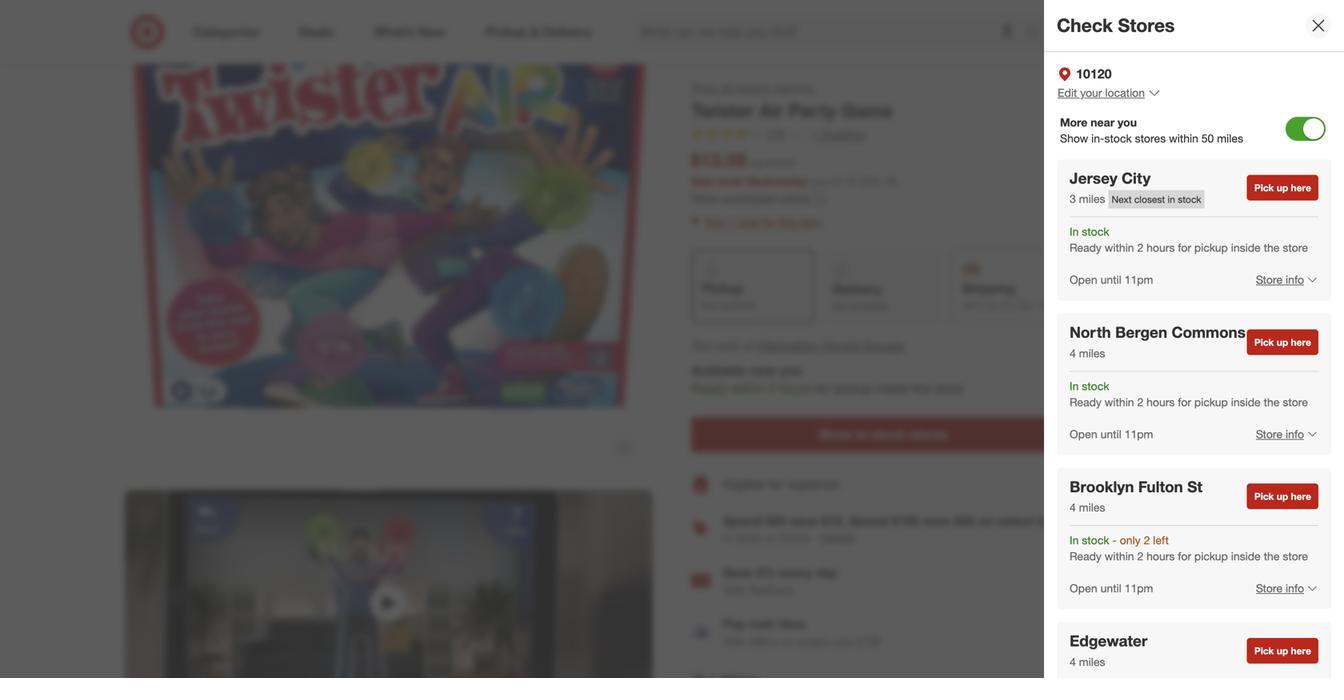 Task type: vqa. For each thing, say whether or not it's contained in the screenshot.
What's New link
no



Task type: describe. For each thing, give the bounding box(es) containing it.
up for brooklyn fulton st
[[1278, 490, 1289, 502]]

stores
[[1119, 14, 1176, 37]]

available for delivery
[[851, 300, 888, 312]]

276 link
[[692, 125, 802, 145]]

on inside the pay over time with affirm on orders over $100
[[782, 635, 794, 649]]

here for north bergen commons
[[1292, 336, 1312, 348]]

up for edgewater
[[1278, 645, 1289, 657]]

miles inside north bergen commons 4 miles
[[1080, 346, 1106, 360]]

ready inside available near you ready within 2 hours for pickup inside the store
[[692, 381, 728, 396]]

when
[[692, 192, 721, 206]]

details
[[821, 531, 855, 545]]

in stock - only 2 left ready within 2 hours for pickup inside the store
[[1070, 533, 1309, 563]]

day
[[816, 565, 838, 580]]

)
[[896, 176, 899, 188]]

11pm for bergen
[[1125, 427, 1154, 441]]

pick up here button for north bergen commons
[[1248, 329, 1319, 355]]

up for north bergen commons
[[1278, 336, 1289, 348]]

1 question
[[812, 127, 867, 141]]

location
[[1106, 86, 1146, 100]]

11pm for city
[[1125, 273, 1154, 287]]

pickup not available
[[702, 280, 757, 311]]

until for jersey
[[1101, 273, 1122, 287]]

delivery not available
[[833, 281, 888, 312]]

stock inside more near you show in-stock stores within 50 miles
[[1105, 131, 1133, 145]]

4 for brooklyn fulton st
[[1070, 500, 1077, 514]]

pay over time with affirm on orders over $100
[[724, 616, 882, 649]]

this
[[779, 215, 797, 229]]

save up online
[[791, 513, 818, 529]]

pick up here button for brooklyn fulton st
[[1248, 484, 1319, 509]]

%
[[873, 176, 882, 188]]

stores inside button
[[910, 427, 948, 442]]

eligible for registries
[[724, 476, 840, 492]]

spend $50 save $10, spend $100 save $25 on select toys link
[[724, 513, 1064, 529]]

in- inside button
[[857, 427, 873, 442]]

manhattan
[[758, 338, 819, 353]]

store for jersey city
[[1257, 273, 1283, 287]]

in for brooklyn
[[1070, 533, 1080, 547]]

50
[[1202, 131, 1215, 145]]

0 vertical spatial 1
[[812, 127, 818, 141]]

store inside 'spend $50 save $10, spend $100 save $25 on select toys in-store or online ∙ details'
[[737, 531, 763, 545]]

pick up here button for edgewater
[[1248, 638, 1319, 664]]

open until 11pm for jersey
[[1070, 273, 1154, 287]]

your
[[1081, 86, 1103, 100]]

$10,
[[822, 513, 846, 529]]

twister air party game, 2 of 17, play video image
[[125, 490, 653, 678]]

square
[[864, 338, 905, 353]]

miles inside jersey city 3 miles next closest in stock
[[1080, 192, 1106, 206]]

pick for edgewater
[[1255, 645, 1275, 657]]

by
[[989, 299, 999, 311]]

you for more near you
[[1118, 115, 1138, 129]]

save for spend
[[924, 513, 952, 529]]

north
[[1070, 323, 1112, 341]]

pickup
[[702, 280, 744, 296]]

stock inside the in stock - only 2 left ready within 2 hours for pickup inside the store
[[1083, 533, 1110, 547]]

add item button
[[1152, 472, 1220, 497]]

dec
[[1017, 299, 1034, 311]]

hours down north bergen commons 4 miles
[[1147, 395, 1176, 409]]

∙
[[814, 531, 817, 545]]

$
[[834, 176, 838, 188]]

eligible
[[724, 476, 765, 492]]

pick for jersey city
[[1255, 182, 1275, 194]]

available near you ready within 2 hours for pickup inside the store
[[692, 362, 964, 396]]

next
[[1112, 193, 1132, 205]]

pick for brooklyn fulton st
[[1255, 490, 1275, 502]]

near for within
[[750, 362, 777, 378]]

store info for north bergen commons
[[1257, 427, 1305, 441]]

2 down only
[[1138, 549, 1144, 563]]

st
[[1188, 477, 1203, 496]]

brooklyn
[[1070, 477, 1135, 496]]

reg
[[749, 157, 763, 169]]

sale
[[692, 174, 715, 188]]

off
[[885, 176, 896, 188]]

online
[[779, 531, 811, 545]]

city
[[1122, 169, 1151, 187]]

ready down north
[[1070, 395, 1102, 409]]

all
[[721, 81, 732, 95]]

$16.99
[[766, 157, 795, 169]]

here for jersey city
[[1292, 182, 1312, 194]]

closest
[[1135, 193, 1166, 205]]

stores inside more near you show in-stock stores within 50 miles
[[1136, 131, 1167, 145]]

question
[[821, 127, 867, 141]]

pick up here for brooklyn fulton st
[[1255, 490, 1312, 502]]

the inside available near you ready within 2 hours for pickup inside the store
[[914, 381, 932, 396]]

store info for jersey city
[[1257, 273, 1305, 287]]

within down next
[[1105, 241, 1135, 255]]

pick up here for edgewater
[[1255, 645, 1312, 657]]

edgewater
[[1070, 632, 1148, 650]]

2 for north
[[1138, 395, 1144, 409]]

-
[[1113, 533, 1118, 547]]

2 inside available near you ready within 2 hours for pickup inside the store
[[769, 381, 776, 396]]

store info button for brooklyn fulton st
[[1246, 571, 1319, 606]]

twister air party game, 1 of 17 image
[[125, 0, 653, 477]]

2 for jersey
[[1138, 241, 1144, 255]]

pick up here for north bergen commons
[[1255, 336, 1312, 348]]

miles inside brooklyn fulton st 4 miles
[[1080, 500, 1106, 514]]

check stores
[[1058, 14, 1176, 37]]

near for in-
[[1091, 115, 1115, 129]]

open until 11pm for brooklyn
[[1070, 581, 1154, 595]]

the inside the in stock - only 2 left ready within 2 hours for pickup inside the store
[[1265, 549, 1281, 563]]

edgewater 4 miles
[[1070, 632, 1148, 669]]

search
[[1019, 26, 1058, 41]]

purchased
[[724, 192, 777, 206]]

manhattan herald square button
[[758, 337, 905, 355]]

with inside the pay over time with affirm on orders over $100
[[724, 635, 746, 649]]

for inside see 1 deal for this item link
[[763, 215, 776, 229]]

4 inside edgewater 4 miles
[[1070, 655, 1077, 669]]

sold
[[716, 338, 740, 353]]

0 horizontal spatial 1
[[729, 215, 735, 229]]

ready down the 3
[[1070, 241, 1102, 255]]

ready inside the in stock - only 2 left ready within 2 hours for pickup inside the store
[[1070, 549, 1102, 563]]

inside inside available near you ready within 2 hours for pickup inside the store
[[876, 381, 910, 396]]

up for jersey city
[[1278, 182, 1289, 194]]

gaming
[[775, 81, 814, 95]]

edit your location button
[[1058, 84, 1162, 102]]

store info for brooklyn fulton st
[[1257, 581, 1305, 595]]

20
[[862, 176, 873, 188]]

save
[[724, 565, 753, 580]]

store for north bergen commons
[[1257, 427, 1283, 441]]

when purchased online
[[692, 192, 810, 206]]

toys
[[1038, 513, 1064, 529]]

hasbro
[[735, 81, 772, 95]]

not for pickup
[[702, 299, 718, 311]]

info for brooklyn fulton st
[[1287, 581, 1305, 595]]

get
[[963, 299, 978, 311]]

5%
[[757, 565, 776, 580]]

within down north bergen commons 4 miles
[[1105, 395, 1135, 409]]

shop
[[692, 81, 718, 95]]

more near you show in-stock stores within 50 miles
[[1061, 115, 1244, 145]]

until for north
[[1101, 427, 1122, 441]]

store inside the in stock - only 2 left ready within 2 hours for pickup inside the store
[[1284, 549, 1309, 563]]

wednesday
[[747, 174, 808, 188]]

3
[[1070, 192, 1077, 206]]

shipping
[[963, 280, 1016, 296]]

1 spend from the left
[[724, 513, 763, 529]]

game
[[842, 99, 894, 122]]

save for $13.59
[[811, 176, 831, 188]]

here for edgewater
[[1292, 645, 1312, 657]]

$13.59
[[692, 149, 747, 171]]

item inside "button"
[[1194, 478, 1213, 490]]

jersey
[[1070, 169, 1118, 187]]



Task type: locate. For each thing, give the bounding box(es) containing it.
online
[[780, 192, 810, 206]]

2 vertical spatial open until 11pm
[[1070, 581, 1154, 595]]

1 horizontal spatial in-
[[1092, 131, 1105, 145]]

1 vertical spatial open until 11pm
[[1070, 427, 1154, 441]]

0 vertical spatial 4
[[1070, 346, 1077, 360]]

hours
[[1147, 241, 1176, 255], [780, 381, 812, 396], [1147, 395, 1176, 409], [1147, 549, 1176, 563]]

here for brooklyn fulton st
[[1292, 490, 1312, 502]]

1 vertical spatial 1
[[729, 215, 735, 229]]

open until 11pm for north
[[1070, 427, 1154, 441]]

edit
[[1058, 86, 1078, 100]]

3 pick up here from the top
[[1255, 490, 1312, 502]]

3 open from the top
[[1070, 581, 1098, 595]]

hours inside available near you ready within 2 hours for pickup inside the store
[[780, 381, 812, 396]]

1 vertical spatial store
[[1257, 427, 1283, 441]]

twister
[[692, 99, 754, 122]]

1 vertical spatial in
[[1070, 379, 1080, 393]]

2 vertical spatial store
[[1257, 581, 1283, 595]]

store
[[1257, 273, 1283, 287], [1257, 427, 1283, 441], [1257, 581, 1283, 595]]

2 in stock ready within 2 hours for pickup inside the store from the top
[[1070, 379, 1309, 409]]

hours down in
[[1147, 241, 1176, 255]]

check stores dialog
[[1045, 0, 1345, 678]]

show in-stock stores button
[[692, 417, 1076, 452]]

ready down available
[[692, 381, 728, 396]]

until up north
[[1101, 273, 1122, 287]]

2 vertical spatial info
[[1287, 581, 1305, 595]]

1 vertical spatial you
[[781, 362, 803, 378]]

0 horizontal spatial on
[[782, 635, 794, 649]]

miles inside edgewater 4 miles
[[1080, 655, 1106, 669]]

until for brooklyn
[[1101, 581, 1122, 595]]

check
[[1058, 14, 1114, 37]]

2 pick up here from the top
[[1255, 336, 1312, 348]]

with
[[724, 583, 746, 597], [724, 635, 746, 649]]

3 open until 11pm from the top
[[1070, 581, 1154, 595]]

spend $50 save $10, spend $100 save $25 on select toys in-store or online ∙ details
[[724, 513, 1064, 545]]

1 vertical spatial info
[[1287, 427, 1305, 441]]

$100
[[892, 513, 920, 529], [858, 635, 882, 649]]

1 4 from the top
[[1070, 346, 1077, 360]]

4 inside brooklyn fulton st 4 miles
[[1070, 500, 1077, 514]]

0 vertical spatial item
[[800, 215, 822, 229]]

3 store info from the top
[[1257, 581, 1305, 595]]

3.40
[[838, 176, 857, 188]]

save left $
[[811, 176, 831, 188]]

shipping get it by fri, dec 15
[[963, 280, 1048, 311]]

miles inside more near you show in-stock stores within 50 miles
[[1218, 131, 1244, 145]]

$50
[[766, 513, 787, 529]]

you inside available near you ready within 2 hours for pickup inside the store
[[781, 362, 803, 378]]

for left this
[[763, 215, 776, 229]]

show down more at top
[[1061, 131, 1089, 145]]

pick up here
[[1255, 182, 1312, 194], [1255, 336, 1312, 348], [1255, 490, 1312, 502], [1255, 645, 1312, 657]]

0 vertical spatial until
[[1101, 273, 1122, 287]]

pickup inside the in stock - only 2 left ready within 2 hours for pickup inside the store
[[1195, 549, 1229, 563]]

2 vertical spatial until
[[1101, 581, 1122, 595]]

in left -
[[1070, 533, 1080, 547]]

0 horizontal spatial near
[[750, 362, 777, 378]]

more
[[1061, 115, 1088, 129]]

1 here from the top
[[1292, 182, 1312, 194]]

hours inside the in stock - only 2 left ready within 2 hours for pickup inside the store
[[1147, 549, 1176, 563]]

1 horizontal spatial on
[[979, 513, 994, 529]]

1 vertical spatial show
[[819, 427, 853, 442]]

inside inside the in stock - only 2 left ready within 2 hours for pickup inside the store
[[1232, 549, 1262, 563]]

2 vertical spatial store info
[[1257, 581, 1305, 595]]

$100 left $25
[[892, 513, 920, 529]]

1 vertical spatial in stock ready within 2 hours for pickup inside the store
[[1070, 379, 1309, 409]]

4 pick from the top
[[1255, 645, 1275, 657]]

stock inside 'show in-stock stores' button
[[873, 427, 907, 442]]

store info button for jersey city
[[1246, 262, 1319, 297]]

not inside delivery not available
[[833, 300, 849, 312]]

hours down left
[[1147, 549, 1176, 563]]

info for north bergen commons
[[1287, 427, 1305, 441]]

0 vertical spatial open until 11pm
[[1070, 273, 1154, 287]]

2 vertical spatial in
[[1070, 533, 1080, 547]]

2 store info from the top
[[1257, 427, 1305, 441]]

2 down manhattan
[[769, 381, 776, 396]]

pick for north bergen commons
[[1255, 336, 1275, 348]]

11pm up 'fulton'
[[1125, 427, 1154, 441]]

in stock ready within 2 hours for pickup inside the store
[[1070, 225, 1309, 255], [1070, 379, 1309, 409]]

in
[[1070, 225, 1080, 239], [1070, 379, 1080, 393], [1070, 533, 1080, 547]]

0 vertical spatial over
[[749, 616, 776, 632]]

3 pick from the top
[[1255, 490, 1275, 502]]

4
[[1070, 346, 1077, 360], [1070, 500, 1077, 514], [1070, 655, 1077, 669]]

0 horizontal spatial stores
[[910, 427, 948, 442]]

1 vertical spatial open
[[1070, 427, 1098, 441]]

show in-stock stores
[[819, 427, 948, 442]]

pick up here button for jersey city
[[1248, 175, 1319, 201]]

show
[[1061, 131, 1089, 145], [819, 427, 853, 442]]

store
[[1284, 241, 1309, 255], [935, 381, 964, 396], [1284, 395, 1309, 409], [737, 531, 763, 545], [1284, 549, 1309, 563]]

0 vertical spatial 11pm
[[1125, 273, 1154, 287]]

2 vertical spatial 4
[[1070, 655, 1077, 669]]

for down st
[[1179, 549, 1192, 563]]

1 down party
[[812, 127, 818, 141]]

What can we help you find? suggestions appear below search field
[[632, 14, 1030, 50]]

pickup inside available near you ready within 2 hours for pickup inside the store
[[834, 381, 873, 396]]

1 horizontal spatial 1
[[812, 127, 818, 141]]

registries
[[787, 476, 840, 492]]

0 vertical spatial stores
[[1136, 131, 1167, 145]]

in down the 3
[[1070, 225, 1080, 239]]

4 here from the top
[[1292, 645, 1312, 657]]

1 vertical spatial until
[[1101, 427, 1122, 441]]

1 vertical spatial over
[[833, 635, 855, 649]]

2 up from the top
[[1278, 336, 1289, 348]]

(
[[860, 176, 862, 188]]

4 up from the top
[[1278, 645, 1289, 657]]

3 11pm from the top
[[1125, 581, 1154, 595]]

miles down north
[[1080, 346, 1106, 360]]

1 question link
[[805, 125, 867, 144]]

near right more at top
[[1091, 115, 1115, 129]]

herald
[[823, 338, 861, 353]]

for down jersey city 3 miles next closest in stock
[[1179, 241, 1192, 255]]

orders
[[797, 635, 830, 649]]

not for delivery
[[833, 300, 849, 312]]

up
[[1278, 182, 1289, 194], [1278, 336, 1289, 348], [1278, 490, 1289, 502], [1278, 645, 1289, 657]]

2 spend from the left
[[850, 513, 889, 529]]

2 left left
[[1145, 533, 1151, 547]]

1 store info from the top
[[1257, 273, 1305, 287]]

show inside more near you show in-stock stores within 50 miles
[[1061, 131, 1089, 145]]

4 pick up here button from the top
[[1248, 638, 1319, 664]]

1 store info button from the top
[[1246, 262, 1319, 297]]

0 horizontal spatial available
[[720, 299, 757, 311]]

1 info from the top
[[1287, 273, 1305, 287]]

available down "pickup"
[[720, 299, 757, 311]]

1 11pm from the top
[[1125, 273, 1154, 287]]

available inside delivery not available
[[851, 300, 888, 312]]

with down save
[[724, 583, 746, 597]]

open
[[1070, 273, 1098, 287], [1070, 427, 1098, 441], [1070, 581, 1098, 595]]

available inside pickup not available
[[720, 299, 757, 311]]

4 right toys
[[1070, 500, 1077, 514]]

1 vertical spatial stores
[[910, 427, 948, 442]]

store info
[[1257, 273, 1305, 287], [1257, 427, 1305, 441], [1257, 581, 1305, 595]]

2 pick up here button from the top
[[1248, 329, 1319, 355]]

pick
[[1255, 182, 1275, 194], [1255, 336, 1275, 348], [1255, 490, 1275, 502], [1255, 645, 1275, 657]]

1 open until 11pm from the top
[[1070, 273, 1154, 287]]

search button
[[1019, 14, 1058, 53]]

ready
[[1070, 241, 1102, 255], [692, 381, 728, 396], [1070, 395, 1102, 409], [1070, 549, 1102, 563]]

open up brooklyn
[[1070, 427, 1098, 441]]

until down -
[[1101, 581, 1122, 595]]

not down "pickup"
[[702, 299, 718, 311]]

2 for brooklyn
[[1145, 533, 1151, 547]]

item right this
[[800, 215, 822, 229]]

in-
[[724, 531, 737, 545]]

1 right see
[[729, 215, 735, 229]]

near down at
[[750, 362, 777, 378]]

2 4 from the top
[[1070, 500, 1077, 514]]

item right add
[[1194, 478, 1213, 490]]

jersey city 3 miles next closest in stock
[[1070, 169, 1202, 206]]

in- up jersey
[[1092, 131, 1105, 145]]

11pm up the bergen
[[1125, 273, 1154, 287]]

2 open from the top
[[1070, 427, 1098, 441]]

every
[[780, 565, 813, 580]]

0 horizontal spatial item
[[800, 215, 822, 229]]

or
[[766, 531, 776, 545]]

not down "delivery"
[[833, 300, 849, 312]]

0 vertical spatial $100
[[892, 513, 920, 529]]

3 store info button from the top
[[1246, 571, 1319, 606]]

3 4 from the top
[[1070, 655, 1077, 669]]

3 up from the top
[[1278, 490, 1289, 502]]

miles down edgewater
[[1080, 655, 1106, 669]]

1 with from the top
[[724, 583, 746, 597]]

open for north
[[1070, 427, 1098, 441]]

on right $25
[[979, 513, 994, 529]]

4 pick up here from the top
[[1255, 645, 1312, 657]]

in for jersey
[[1070, 225, 1080, 239]]

it
[[981, 299, 986, 311]]

within inside the in stock - only 2 left ready within 2 hours for pickup inside the store
[[1105, 549, 1135, 563]]

in stock ready within 2 hours for pickup inside the store down in
[[1070, 225, 1309, 255]]

pick up here for jersey city
[[1255, 182, 1312, 194]]

1 pick up here from the top
[[1255, 182, 1312, 194]]

you down manhattan
[[781, 362, 803, 378]]

near inside available near you ready within 2 hours for pickup inside the store
[[750, 362, 777, 378]]

3 info from the top
[[1287, 581, 1305, 595]]

available down "delivery"
[[851, 300, 888, 312]]

15
[[1037, 299, 1048, 311]]

1 in from the top
[[1070, 225, 1080, 239]]

1 vertical spatial on
[[782, 635, 794, 649]]

available for pickup
[[720, 299, 757, 311]]

details button
[[820, 529, 856, 547]]

in- down available near you ready within 2 hours for pickup inside the store
[[857, 427, 873, 442]]

edit your location
[[1058, 86, 1146, 100]]

1 vertical spatial item
[[1194, 478, 1213, 490]]

1 vertical spatial 4
[[1070, 500, 1077, 514]]

save inside the $13.59 reg $16.99 sale ends wednesday save $ 3.40 ( 20 % off )
[[811, 176, 831, 188]]

$100 right orders
[[858, 635, 882, 649]]

open until 11pm
[[1070, 273, 1154, 287], [1070, 427, 1154, 441], [1070, 581, 1154, 595]]

4 down north
[[1070, 346, 1077, 360]]

within
[[1170, 131, 1199, 145], [1105, 241, 1135, 255], [732, 381, 765, 396], [1105, 395, 1135, 409], [1105, 549, 1135, 563]]

0 horizontal spatial spend
[[724, 513, 763, 529]]

you for available near you
[[781, 362, 803, 378]]

3 store from the top
[[1257, 581, 1283, 595]]

1 horizontal spatial item
[[1194, 478, 1213, 490]]

1 until from the top
[[1101, 273, 1122, 287]]

1 vertical spatial store info button
[[1246, 417, 1319, 452]]

1 vertical spatial in-
[[857, 427, 873, 442]]

within inside available near you ready within 2 hours for pickup inside the store
[[732, 381, 765, 396]]

4 inside north bergen commons 4 miles
[[1070, 346, 1077, 360]]

2 open until 11pm from the top
[[1070, 427, 1154, 441]]

available
[[692, 362, 746, 378]]

info for jersey city
[[1287, 273, 1305, 287]]

276
[[767, 127, 786, 141]]

delivery
[[833, 281, 882, 297]]

1 pick from the top
[[1255, 182, 1275, 194]]

3 until from the top
[[1101, 581, 1122, 595]]

1 vertical spatial 11pm
[[1125, 427, 1154, 441]]

store info button
[[1246, 262, 1319, 297], [1246, 417, 1319, 452], [1246, 571, 1319, 606]]

within inside more near you show in-stock stores within 50 miles
[[1170, 131, 1199, 145]]

stock inside jersey city 3 miles next closest in stock
[[1179, 193, 1202, 205]]

0 horizontal spatial over
[[749, 616, 776, 632]]

info
[[1287, 273, 1305, 287], [1287, 427, 1305, 441], [1287, 581, 1305, 595]]

3 in from the top
[[1070, 533, 1080, 547]]

for down north bergen commons 4 miles
[[1179, 395, 1192, 409]]

11pm down only
[[1125, 581, 1154, 595]]

2 vertical spatial 11pm
[[1125, 581, 1154, 595]]

over up affirm
[[749, 616, 776, 632]]

0 horizontal spatial in-
[[857, 427, 873, 442]]

brooklyn fulton st 4 miles
[[1070, 477, 1203, 514]]

select
[[998, 513, 1035, 529]]

party
[[789, 99, 837, 122]]

2 down north bergen commons 4 miles
[[1138, 395, 1144, 409]]

0 vertical spatial in-
[[1092, 131, 1105, 145]]

until up brooklyn
[[1101, 427, 1122, 441]]

in stock ready within 2 hours for pickup inside the store down north bergen commons 4 miles
[[1070, 379, 1309, 409]]

0 vertical spatial store info
[[1257, 273, 1305, 287]]

commons
[[1172, 323, 1247, 341]]

0 horizontal spatial you
[[781, 362, 803, 378]]

11pm
[[1125, 273, 1154, 287], [1125, 427, 1154, 441], [1125, 581, 1154, 595]]

1 vertical spatial store info
[[1257, 427, 1305, 441]]

you inside more near you show in-stock stores within 50 miles
[[1118, 115, 1138, 129]]

2 vertical spatial store info button
[[1246, 571, 1319, 606]]

1 horizontal spatial stores
[[1136, 131, 1167, 145]]

0 vertical spatial with
[[724, 583, 746, 597]]

1 open from the top
[[1070, 273, 1098, 287]]

miles right 50
[[1218, 131, 1244, 145]]

you
[[1118, 115, 1138, 129], [781, 362, 803, 378]]

show up the registries
[[819, 427, 853, 442]]

open until 11pm down -
[[1070, 581, 1154, 595]]

open for jersey
[[1070, 273, 1098, 287]]

open for brooklyn
[[1070, 581, 1098, 595]]

1 vertical spatial near
[[750, 362, 777, 378]]

2 down closest
[[1138, 241, 1144, 255]]

within down available
[[732, 381, 765, 396]]

miles right the 3
[[1080, 192, 1106, 206]]

in down north
[[1070, 379, 1080, 393]]

shop all hasbro gaming twister air party game
[[692, 81, 894, 122]]

2 with from the top
[[724, 635, 746, 649]]

0 horizontal spatial $100
[[858, 635, 882, 649]]

for down manhattan herald square button
[[816, 381, 831, 396]]

3 here from the top
[[1292, 490, 1312, 502]]

pick up here button
[[1248, 175, 1319, 201], [1248, 329, 1319, 355], [1248, 484, 1319, 509], [1248, 638, 1319, 664]]

1 horizontal spatial available
[[851, 300, 888, 312]]

1 horizontal spatial you
[[1118, 115, 1138, 129]]

2 11pm from the top
[[1125, 427, 1154, 441]]

open until 11pm up brooklyn
[[1070, 427, 1154, 441]]

$13.59 reg $16.99 sale ends wednesday save $ 3.40 ( 20 % off )
[[692, 149, 899, 188]]

2 store from the top
[[1257, 427, 1283, 441]]

10120
[[1077, 66, 1112, 82]]

1 store from the top
[[1257, 273, 1283, 287]]

not inside pickup not available
[[702, 299, 718, 311]]

on inside 'spend $50 save $10, spend $100 save $25 on select toys in-store or online ∙ details'
[[979, 513, 994, 529]]

fulton
[[1139, 477, 1184, 496]]

2 here from the top
[[1292, 336, 1312, 348]]

miles
[[1218, 131, 1244, 145], [1080, 192, 1106, 206], [1080, 346, 1106, 360], [1080, 500, 1106, 514], [1080, 655, 1106, 669]]

spend right $10,
[[850, 513, 889, 529]]

spend
[[724, 513, 763, 529], [850, 513, 889, 529]]

2 vertical spatial open
[[1070, 581, 1098, 595]]

for inside available near you ready within 2 hours for pickup inside the store
[[816, 381, 831, 396]]

in stock ready within 2 hours for pickup inside the store for city
[[1070, 225, 1309, 255]]

ready down brooklyn
[[1070, 549, 1102, 563]]

near inside more near you show in-stock stores within 50 miles
[[1091, 115, 1115, 129]]

0 horizontal spatial show
[[819, 427, 853, 442]]

open up north
[[1070, 273, 1098, 287]]

0 vertical spatial on
[[979, 513, 994, 529]]

over right orders
[[833, 635, 855, 649]]

miles down brooklyn
[[1080, 500, 1106, 514]]

1 horizontal spatial near
[[1091, 115, 1115, 129]]

1 horizontal spatial spend
[[850, 513, 889, 529]]

1 horizontal spatial over
[[833, 635, 855, 649]]

affirm
[[749, 635, 779, 649]]

1 in stock ready within 2 hours for pickup inside the store from the top
[[1070, 225, 1309, 255]]

with down pay
[[724, 635, 746, 649]]

3 pick up here button from the top
[[1248, 484, 1319, 509]]

2 info from the top
[[1287, 427, 1305, 441]]

you down "location"
[[1118, 115, 1138, 129]]

not sold at manhattan herald square
[[692, 338, 905, 353]]

see
[[706, 215, 726, 229]]

spend up in-
[[724, 513, 763, 529]]

$100 inside 'spend $50 save $10, spend $100 save $25 on select toys in-store or online ∙ details'
[[892, 513, 920, 529]]

see 1 deal for this item
[[706, 215, 822, 229]]

bergen
[[1116, 323, 1168, 341]]

deal
[[738, 215, 760, 229]]

0 vertical spatial store info button
[[1246, 262, 1319, 297]]

0 vertical spatial in
[[1070, 225, 1080, 239]]

2 in from the top
[[1070, 379, 1080, 393]]

save left $25
[[924, 513, 952, 529]]

fri,
[[1002, 299, 1014, 311]]

4 for north bergen commons
[[1070, 346, 1077, 360]]

within down -
[[1105, 549, 1135, 563]]

in stock ready within 2 hours for pickup inside the store for bergen
[[1070, 379, 1309, 409]]

0 vertical spatial open
[[1070, 273, 1098, 287]]

north bergen commons 4 miles
[[1070, 323, 1247, 360]]

$100 inside the pay over time with affirm on orders over $100
[[858, 635, 882, 649]]

within left 50
[[1170, 131, 1199, 145]]

1 vertical spatial $100
[[858, 635, 882, 649]]

store info button for north bergen commons
[[1246, 417, 1319, 452]]

store for brooklyn fulton st
[[1257, 581, 1283, 595]]

1 pick up here button from the top
[[1248, 175, 1319, 201]]

2 until from the top
[[1101, 427, 1122, 441]]

4 down edgewater
[[1070, 655, 1077, 669]]

in- inside more near you show in-stock stores within 50 miles
[[1092, 131, 1105, 145]]

left
[[1154, 533, 1170, 547]]

0 vertical spatial you
[[1118, 115, 1138, 129]]

1 horizontal spatial $100
[[892, 513, 920, 529]]

11pm for fulton
[[1125, 581, 1154, 595]]

1 vertical spatial with
[[724, 635, 746, 649]]

0 vertical spatial info
[[1287, 273, 1305, 287]]

ends
[[718, 174, 744, 188]]

not left the sold
[[692, 338, 712, 353]]

with inside save 5% every day with redcard
[[724, 583, 746, 597]]

show inside button
[[819, 427, 853, 442]]

on down time
[[782, 635, 794, 649]]

add
[[1174, 478, 1192, 490]]

1 horizontal spatial show
[[1061, 131, 1089, 145]]

in for north
[[1070, 379, 1080, 393]]

0 vertical spatial in stock ready within 2 hours for pickup inside the store
[[1070, 225, 1309, 255]]

store inside available near you ready within 2 hours for pickup inside the store
[[935, 381, 964, 396]]

air
[[760, 99, 784, 122]]

0 vertical spatial store
[[1257, 273, 1283, 287]]

1 up from the top
[[1278, 182, 1289, 194]]

for right eligible
[[768, 476, 784, 492]]

stores
[[1136, 131, 1167, 145], [910, 427, 948, 442]]

2 pick from the top
[[1255, 336, 1275, 348]]

redcard
[[749, 583, 794, 597]]

open up edgewater
[[1070, 581, 1098, 595]]

0 vertical spatial near
[[1091, 115, 1115, 129]]

in inside the in stock - only 2 left ready within 2 hours for pickup inside the store
[[1070, 533, 1080, 547]]

for inside the in stock - only 2 left ready within 2 hours for pickup inside the store
[[1179, 549, 1192, 563]]

2 store info button from the top
[[1246, 417, 1319, 452]]

0 vertical spatial show
[[1061, 131, 1089, 145]]

2
[[1138, 241, 1144, 255], [769, 381, 776, 396], [1138, 395, 1144, 409], [1145, 533, 1151, 547], [1138, 549, 1144, 563]]

hours down not sold at manhattan herald square
[[780, 381, 812, 396]]

open until 11pm up north
[[1070, 273, 1154, 287]]



